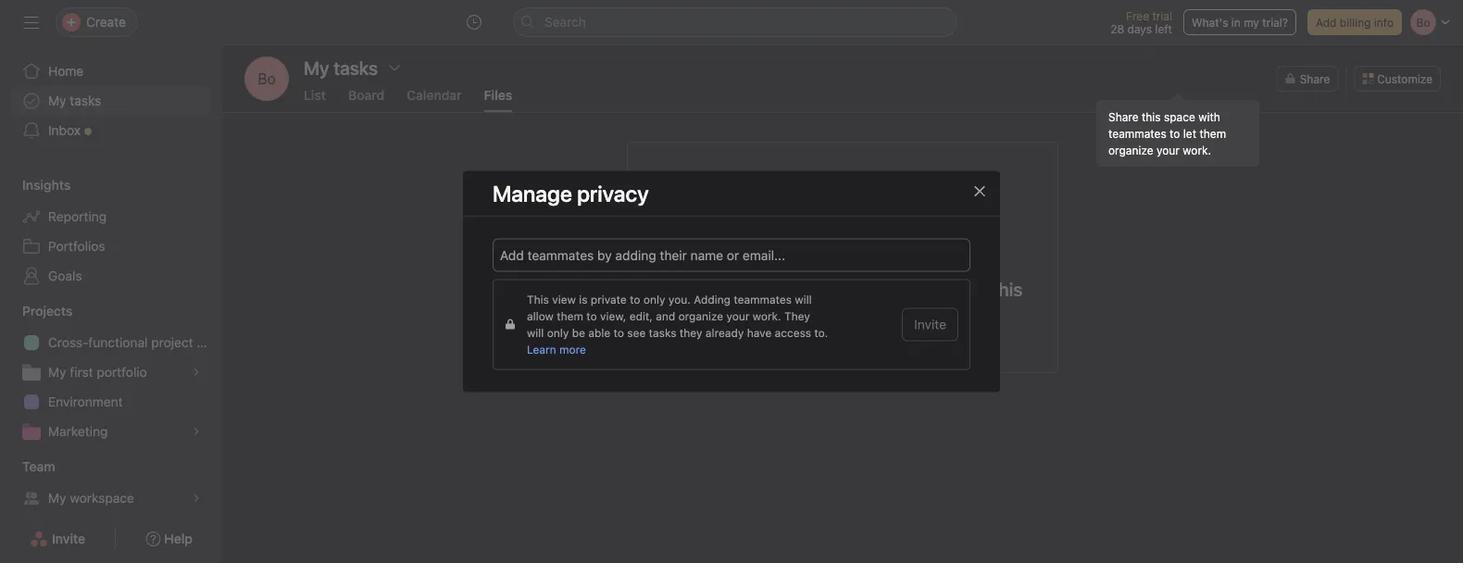 Task type: describe. For each thing, give the bounding box(es) containing it.
my workspace link
[[11, 483, 211, 513]]

all attachments to tasks & messages in this project will appear here.
[[663, 278, 1023, 326]]

projects
[[22, 303, 73, 319]]

attachments
[[688, 278, 793, 300]]

1 horizontal spatial only
[[644, 293, 665, 306]]

add
[[1316, 16, 1337, 29]]

goals link
[[11, 261, 211, 291]]

allow
[[527, 310, 554, 323]]

to up edit,
[[630, 293, 640, 306]]

insights
[[22, 177, 71, 193]]

28
[[1111, 22, 1125, 35]]

tasks inside 'link'
[[70, 93, 101, 108]]

already
[[706, 326, 744, 339]]

this
[[527, 293, 549, 306]]

private
[[591, 293, 627, 306]]

marketing link
[[11, 417, 211, 446]]

manage privacy
[[493, 180, 649, 206]]

0 horizontal spatial invite button
[[18, 522, 97, 556]]

close image
[[972, 184, 987, 199]]

home link
[[11, 56, 211, 86]]

tasks inside all attachments to tasks & messages in this project will appear here.
[[818, 278, 863, 300]]

what's
[[1192, 16, 1228, 29]]

calendar
[[407, 88, 462, 103]]

cross-
[[48, 335, 88, 350]]

add billing info button
[[1308, 9, 1402, 35]]

will down allow
[[527, 326, 544, 339]]

what's in my trial? button
[[1184, 9, 1297, 35]]

0 vertical spatial invite
[[914, 317, 947, 332]]

share for share this space with teammates to let them organize your work.
[[1109, 110, 1139, 123]]

them inside share this space with teammates to let them organize your work.
[[1200, 127, 1226, 140]]

edit,
[[630, 310, 653, 323]]

board link
[[348, 88, 385, 112]]

my first portfolio link
[[11, 357, 211, 387]]

plan
[[197, 335, 222, 350]]

inbox
[[48, 123, 81, 138]]

you.
[[669, 293, 691, 306]]

messages
[[884, 278, 969, 300]]

portfolios
[[48, 238, 105, 254]]

bo button
[[245, 56, 289, 101]]

tasks inside "this view is private to only you. adding teammates will allow them to view, edit, and organize your work. they will only be able to see tasks they already have access to. learn more"
[[649, 326, 677, 339]]

search button
[[513, 7, 958, 37]]

list
[[304, 88, 326, 103]]

to up able on the bottom of the page
[[587, 310, 597, 323]]

privacy
[[577, 180, 649, 206]]

cross-functional project plan
[[48, 335, 222, 350]]

bo
[[258, 70, 276, 88]]

they
[[680, 326, 703, 339]]

projects button
[[0, 302, 73, 320]]

with
[[1199, 110, 1221, 123]]

see
[[627, 326, 646, 339]]

to inside all attachments to tasks & messages in this project will appear here.
[[797, 278, 814, 300]]

my for my tasks
[[48, 93, 66, 108]]

adding
[[694, 293, 731, 306]]

have
[[747, 326, 772, 339]]

billing
[[1340, 16, 1371, 29]]

team
[[22, 459, 55, 474]]

marketing
[[48, 424, 108, 439]]

your inside "this view is private to only you. adding teammates will allow them to view, edit, and organize your work. they will only be able to see tasks they already have access to. learn more"
[[727, 310, 750, 323]]

work. inside "this view is private to only you. adding teammates will allow them to view, edit, and organize your work. they will only be able to see tasks they already have access to. learn more"
[[753, 310, 781, 323]]

trial?
[[1263, 16, 1288, 29]]

goals
[[48, 268, 82, 283]]

my for my workspace
[[48, 490, 66, 506]]

0 vertical spatial invite button
[[902, 308, 959, 341]]

manage
[[493, 180, 572, 206]]

them inside "this view is private to only you. adding teammates will allow them to view, edit, and organize your work. they will only be able to see tasks they already have access to. learn more"
[[557, 310, 583, 323]]

1 vertical spatial invite
[[52, 531, 85, 546]]

in inside all attachments to tasks & messages in this project will appear here.
[[973, 278, 988, 300]]

insights button
[[0, 176, 71, 194]]

free
[[1126, 9, 1149, 22]]

insights element
[[0, 169, 222, 295]]

space
[[1164, 110, 1195, 123]]

to down view,
[[614, 326, 624, 339]]

my tasks link
[[11, 86, 211, 116]]

free trial 28 days left
[[1111, 9, 1172, 35]]

my for my first portfolio
[[48, 364, 66, 380]]

they
[[784, 310, 810, 323]]

all
[[663, 278, 684, 300]]

portfolios link
[[11, 232, 211, 261]]

share for share
[[1300, 72, 1330, 85]]

view,
[[600, 310, 626, 323]]

view
[[552, 293, 576, 306]]

info
[[1374, 16, 1394, 29]]

search list box
[[513, 7, 958, 37]]

to inside share this space with teammates to let them organize your work.
[[1170, 127, 1180, 140]]

home
[[48, 63, 84, 79]]

your inside share this space with teammates to let them organize your work.
[[1157, 144, 1180, 157]]

is
[[579, 293, 588, 306]]

my
[[1244, 16, 1259, 29]]

left
[[1155, 22, 1172, 35]]

teammates inside share this space with teammates to let them organize your work.
[[1109, 127, 1167, 140]]

days
[[1128, 22, 1152, 35]]

this inside share this space with teammates to let them organize your work.
[[1142, 110, 1161, 123]]

this inside all attachments to tasks & messages in this project will appear here.
[[992, 278, 1023, 300]]



Task type: locate. For each thing, give the bounding box(es) containing it.
0 horizontal spatial invite
[[52, 531, 85, 546]]

invite
[[914, 317, 947, 332], [52, 531, 85, 546]]

2 my from the top
[[48, 364, 66, 380]]

0 horizontal spatial your
[[727, 310, 750, 323]]

teammates down space
[[1109, 127, 1167, 140]]

1 horizontal spatial share
[[1300, 72, 1330, 85]]

environment
[[48, 394, 123, 409]]

0 vertical spatial share
[[1300, 72, 1330, 85]]

organize inside share this space with teammates to let them organize your work.
[[1109, 144, 1154, 157]]

1 horizontal spatial your
[[1157, 144, 1180, 157]]

learn
[[527, 343, 556, 356]]

1 vertical spatial share
[[1109, 110, 1139, 123]]

reporting
[[48, 209, 107, 224]]

1 horizontal spatial project
[[743, 304, 802, 326]]

tasks left &
[[818, 278, 863, 300]]

only up and
[[644, 293, 665, 306]]

tasks down and
[[649, 326, 677, 339]]

0 vertical spatial my
[[48, 93, 66, 108]]

will up to.
[[806, 304, 833, 326]]

this
[[1142, 110, 1161, 123], [992, 278, 1023, 300]]

work.
[[1183, 144, 1211, 157], [753, 310, 781, 323]]

1 horizontal spatial in
[[1232, 16, 1241, 29]]

will inside all attachments to tasks & messages in this project will appear here.
[[806, 304, 833, 326]]

first
[[70, 364, 93, 380]]

this view is private to only you. adding teammates will allow them to view, edit, and organize your work. they will only be able to see tasks they already have access to. learn more
[[527, 293, 828, 356]]

tasks down home
[[70, 93, 101, 108]]

teammates
[[1109, 127, 1167, 140], [734, 293, 792, 306]]

your up already
[[727, 310, 750, 323]]

let
[[1183, 127, 1197, 140]]

able
[[588, 326, 611, 339]]

1 vertical spatial only
[[547, 326, 569, 339]]

my tasks
[[48, 93, 101, 108]]

what's in my trial?
[[1192, 16, 1288, 29]]

will for project
[[806, 304, 833, 326]]

Add teammates by adding their name or email... text field
[[500, 244, 799, 266]]

my inside 'link'
[[48, 93, 66, 108]]

1 horizontal spatial invite button
[[902, 308, 959, 341]]

your
[[1157, 144, 1180, 157], [727, 310, 750, 323]]

appear here.
[[837, 304, 942, 326]]

2 horizontal spatial tasks
[[818, 278, 863, 300]]

project up have
[[743, 304, 802, 326]]

files link
[[484, 88, 512, 112]]

list link
[[304, 88, 326, 112]]

1 vertical spatial your
[[727, 310, 750, 323]]

this left space
[[1142, 110, 1161, 123]]

global element
[[0, 45, 222, 157]]

share this space with teammates to let them organize your work.
[[1109, 110, 1226, 157]]

share inside button
[[1300, 72, 1330, 85]]

0 horizontal spatial organize
[[678, 310, 723, 323]]

workspace
[[70, 490, 134, 506]]

2 vertical spatial my
[[48, 490, 66, 506]]

2 vertical spatial tasks
[[649, 326, 677, 339]]

to up the they
[[797, 278, 814, 300]]

1 vertical spatial project
[[151, 335, 193, 350]]

access
[[775, 326, 811, 339]]

hide sidebar image
[[24, 15, 39, 30]]

0 vertical spatial teammates
[[1109, 127, 1167, 140]]

my first portfolio
[[48, 364, 147, 380]]

invite button down messages at the right
[[902, 308, 959, 341]]

0 horizontal spatial in
[[973, 278, 988, 300]]

0 horizontal spatial project
[[151, 335, 193, 350]]

work. down let
[[1183, 144, 1211, 157]]

0 vertical spatial tasks
[[70, 93, 101, 108]]

them down view
[[557, 310, 583, 323]]

teammates up have
[[734, 293, 792, 306]]

organize inside "this view is private to only you. adding teammates will allow them to view, edit, and organize your work. they will only be able to see tasks they already have access to. learn more"
[[678, 310, 723, 323]]

1 horizontal spatial them
[[1200, 127, 1226, 140]]

add billing info
[[1316, 16, 1394, 29]]

only
[[644, 293, 665, 306], [547, 326, 569, 339]]

share
[[1300, 72, 1330, 85], [1109, 110, 1139, 123]]

0 vertical spatial in
[[1232, 16, 1241, 29]]

work. inside share this space with teammates to let them organize your work.
[[1183, 144, 1211, 157]]

project
[[743, 304, 802, 326], [151, 335, 193, 350]]

tasks
[[70, 93, 101, 108], [818, 278, 863, 300], [649, 326, 677, 339]]

my down team
[[48, 490, 66, 506]]

1 vertical spatial invite button
[[18, 522, 97, 556]]

my
[[48, 93, 66, 108], [48, 364, 66, 380], [48, 490, 66, 506]]

share down add
[[1300, 72, 1330, 85]]

0 horizontal spatial share
[[1109, 110, 1139, 123]]

0 horizontal spatial this
[[992, 278, 1023, 300]]

3 my from the top
[[48, 490, 66, 506]]

1 horizontal spatial teammates
[[1109, 127, 1167, 140]]

trial
[[1152, 9, 1172, 22]]

1 vertical spatial work.
[[753, 310, 781, 323]]

your down space
[[1157, 144, 1180, 157]]

share left space
[[1109, 110, 1139, 123]]

invite down my workspace
[[52, 531, 85, 546]]

this right messages at the right
[[992, 278, 1023, 300]]

1 horizontal spatial this
[[1142, 110, 1161, 123]]

work. up have
[[753, 310, 781, 323]]

cross-functional project plan link
[[11, 328, 222, 357]]

in right messages at the right
[[973, 278, 988, 300]]

reporting link
[[11, 202, 211, 232]]

0 vertical spatial project
[[743, 304, 802, 326]]

portfolio
[[97, 364, 147, 380]]

be
[[572, 326, 585, 339]]

in inside button
[[1232, 16, 1241, 29]]

organize
[[1109, 144, 1154, 157], [678, 310, 723, 323]]

1 horizontal spatial invite
[[914, 317, 947, 332]]

in left my
[[1232, 16, 1241, 29]]

invite button down my workspace
[[18, 522, 97, 556]]

0 horizontal spatial teammates
[[734, 293, 792, 306]]

functional
[[88, 335, 148, 350]]

0 horizontal spatial tasks
[[70, 93, 101, 108]]

0 vertical spatial your
[[1157, 144, 1180, 157]]

0 vertical spatial this
[[1142, 110, 1161, 123]]

calendar link
[[407, 88, 462, 112]]

teammates inside "this view is private to only you. adding teammates will allow them to view, edit, and organize your work. they will only be able to see tasks they already have access to. learn more"
[[734, 293, 792, 306]]

my left first
[[48, 364, 66, 380]]

1 vertical spatial them
[[557, 310, 583, 323]]

1 horizontal spatial work.
[[1183, 144, 1211, 157]]

0 vertical spatial them
[[1200, 127, 1226, 140]]

0 horizontal spatial work.
[[753, 310, 781, 323]]

1 vertical spatial tasks
[[818, 278, 863, 300]]

project inside all attachments to tasks & messages in this project will appear here.
[[743, 304, 802, 326]]

0 vertical spatial work.
[[1183, 144, 1211, 157]]

search
[[545, 14, 586, 30]]

1 vertical spatial this
[[992, 278, 1023, 300]]

team button
[[0, 458, 55, 476]]

will
[[795, 293, 812, 306], [806, 304, 833, 326], [527, 326, 544, 339]]

board
[[348, 88, 385, 103]]

share inside share this space with teammates to let them organize your work.
[[1109, 110, 1139, 123]]

and
[[656, 310, 675, 323]]

1 horizontal spatial organize
[[1109, 144, 1154, 157]]

invite button
[[902, 308, 959, 341], [18, 522, 97, 556]]

to left let
[[1170, 127, 1180, 140]]

environment link
[[11, 387, 211, 417]]

my workspace
[[48, 490, 134, 506]]

projects element
[[0, 295, 222, 450]]

1 my from the top
[[48, 93, 66, 108]]

my inside teams element
[[48, 490, 66, 506]]

1 vertical spatial my
[[48, 364, 66, 380]]

will for teammates
[[795, 293, 812, 306]]

1 vertical spatial teammates
[[734, 293, 792, 306]]

in
[[1232, 16, 1241, 29], [973, 278, 988, 300]]

them down with
[[1200, 127, 1226, 140]]

learn more link
[[527, 343, 586, 356]]

share this space with teammates to let them organize your work. tooltip
[[1097, 95, 1259, 166]]

my tasks
[[304, 56, 378, 78]]

my inside projects element
[[48, 364, 66, 380]]

invite down messages at the right
[[914, 317, 947, 332]]

only up "learn more" 'link'
[[547, 326, 569, 339]]

1 vertical spatial in
[[973, 278, 988, 300]]

files
[[484, 88, 512, 103]]

my up the inbox
[[48, 93, 66, 108]]

to.
[[814, 326, 828, 339]]

0 horizontal spatial them
[[557, 310, 583, 323]]

more
[[559, 343, 586, 356]]

them
[[1200, 127, 1226, 140], [557, 310, 583, 323]]

1 vertical spatial organize
[[678, 310, 723, 323]]

&
[[867, 278, 880, 300]]

will up the they
[[795, 293, 812, 306]]

teams element
[[0, 450, 222, 517]]

share button
[[1277, 66, 1339, 92]]

inbox link
[[11, 116, 211, 145]]

0 horizontal spatial only
[[547, 326, 569, 339]]

0 vertical spatial organize
[[1109, 144, 1154, 157]]

1 horizontal spatial tasks
[[649, 326, 677, 339]]

0 vertical spatial only
[[644, 293, 665, 306]]

project left 'plan'
[[151, 335, 193, 350]]



Task type: vqa. For each thing, say whether or not it's contained in the screenshot.
attachments
yes



